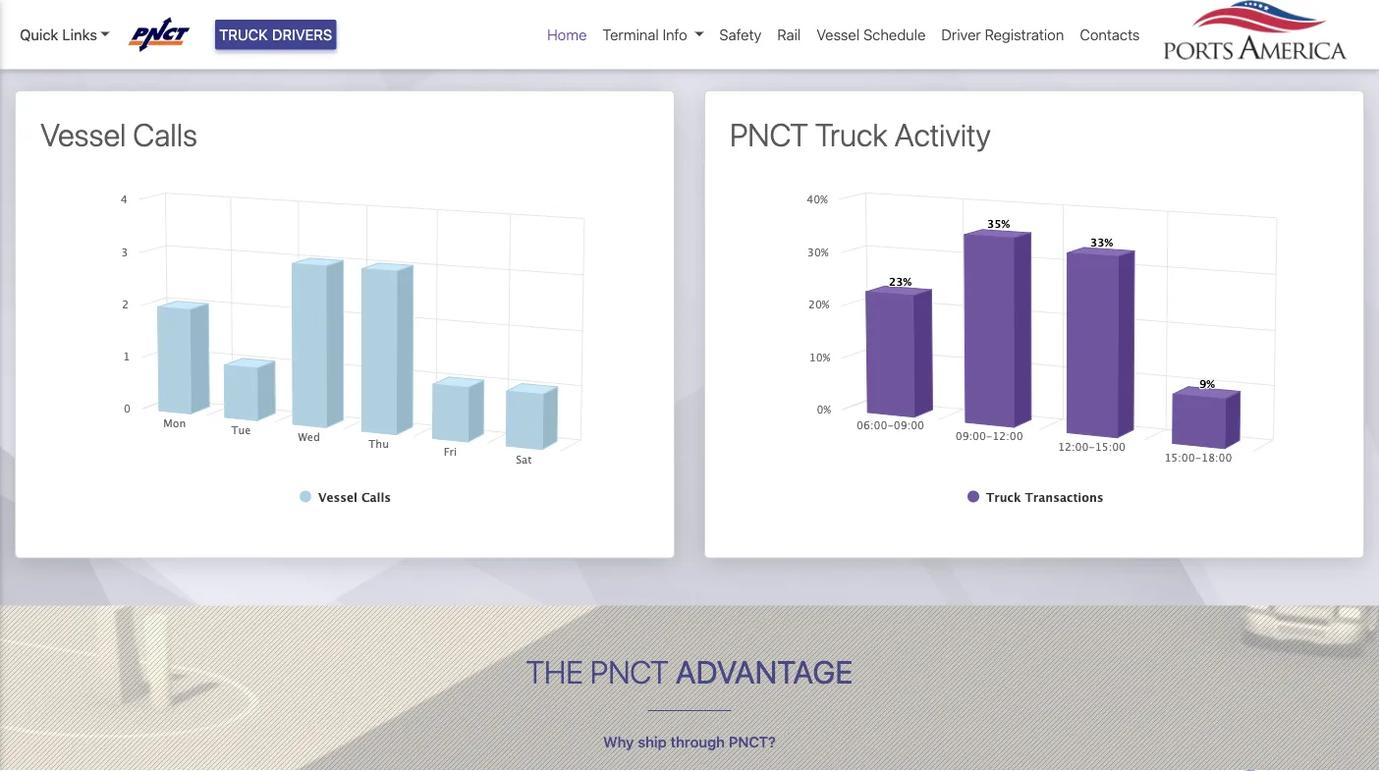Task type: vqa. For each thing, say whether or not it's contained in the screenshot.
Safety link
yes



Task type: locate. For each thing, give the bounding box(es) containing it.
truck
[[219, 26, 268, 43], [815, 117, 888, 154]]

vessel calls
[[40, 117, 197, 154]]

0 vertical spatial pnct
[[730, 117, 809, 154]]

vessel
[[817, 26, 860, 43], [40, 117, 126, 154]]

vessel for vessel schedule
[[817, 26, 860, 43]]

contacts
[[1080, 26, 1140, 43]]

home link
[[539, 16, 595, 53]]

1 vertical spatial pnct
[[590, 653, 669, 691]]

why ship through pnct?
[[603, 734, 776, 751]]

truck left activity
[[815, 117, 888, 154]]

through
[[671, 734, 725, 751]]

1 vertical spatial truck
[[815, 117, 888, 154]]

calls
[[133, 117, 197, 154]]

driver
[[942, 26, 981, 43]]

0 horizontal spatial vessel
[[40, 117, 126, 154]]

truck left drivers
[[219, 26, 268, 43]]

terminal info link
[[595, 16, 712, 53]]

schedule
[[864, 26, 926, 43]]

why
[[603, 734, 634, 751]]

quick links link
[[20, 24, 110, 46]]

1 vertical spatial vessel
[[40, 117, 126, 154]]

drivers
[[272, 26, 332, 43]]

vessel inside 'link'
[[817, 26, 860, 43]]

vessel right rail link
[[817, 26, 860, 43]]

the
[[526, 653, 583, 691]]

vessel left calls
[[40, 117, 126, 154]]

0 vertical spatial truck
[[219, 26, 268, 43]]

pnct
[[730, 117, 809, 154], [590, 653, 669, 691]]

pnct?
[[729, 734, 776, 751]]

vessel schedule link
[[809, 16, 934, 53]]

safety
[[720, 26, 762, 43]]

advantage
[[676, 653, 853, 691]]

1 horizontal spatial vessel
[[817, 26, 860, 43]]

contacts link
[[1072, 16, 1148, 53]]

ship
[[638, 734, 667, 751]]

0 vertical spatial vessel
[[817, 26, 860, 43]]

activity
[[895, 117, 991, 154]]

driver registration
[[942, 26, 1064, 43]]

quick
[[20, 26, 58, 43]]



Task type: describe. For each thing, give the bounding box(es) containing it.
the pnct advantage
[[526, 653, 853, 691]]

0 horizontal spatial pnct
[[590, 653, 669, 691]]

pnct truck activity
[[730, 117, 991, 154]]

rail link
[[770, 16, 809, 53]]

vessel schedule
[[817, 26, 926, 43]]

quick links
[[20, 26, 97, 43]]

rail
[[777, 26, 801, 43]]

terminal
[[603, 26, 659, 43]]

links
[[62, 26, 97, 43]]

1 horizontal spatial truck
[[815, 117, 888, 154]]

safety link
[[712, 16, 770, 53]]

terminal info
[[603, 26, 687, 43]]

truck drivers link
[[215, 20, 336, 50]]

registration
[[985, 26, 1064, 43]]

info
[[663, 26, 687, 43]]

home
[[547, 26, 587, 43]]

truck drivers
[[219, 26, 332, 43]]

1 horizontal spatial pnct
[[730, 117, 809, 154]]

driver registration link
[[934, 16, 1072, 53]]

vessel for vessel calls
[[40, 117, 126, 154]]

0 horizontal spatial truck
[[219, 26, 268, 43]]



